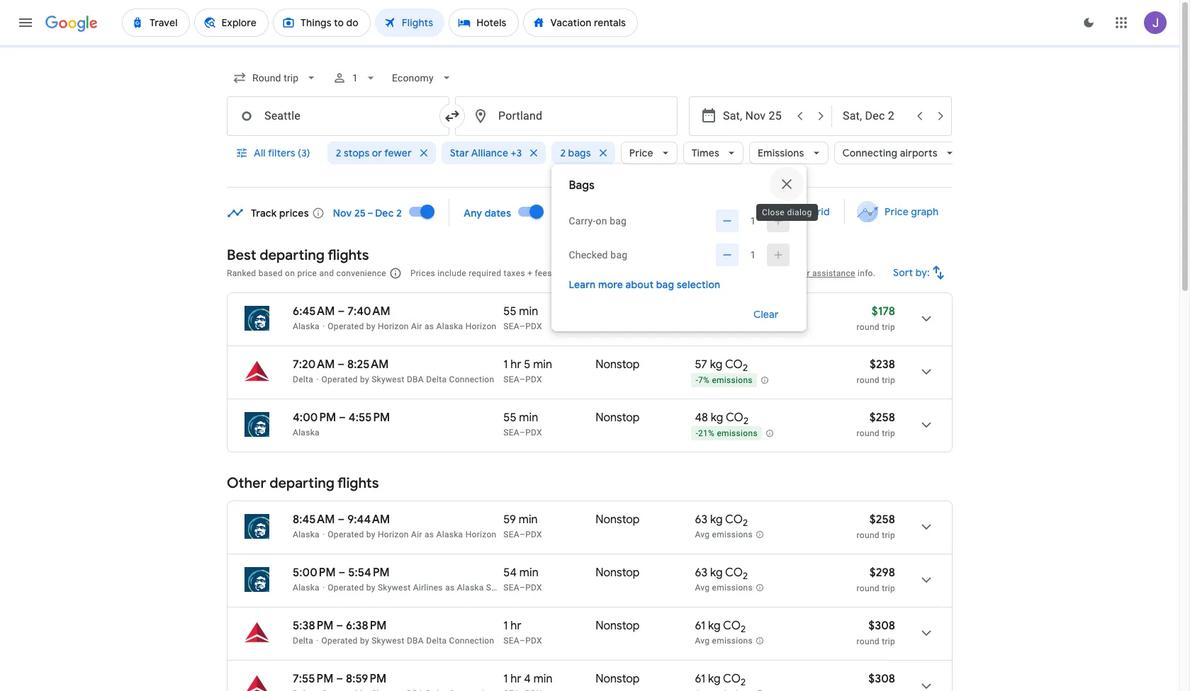 Task type: locate. For each thing, give the bounding box(es) containing it.
1 total duration 55 min. element from the top
[[503, 305, 596, 321]]

total duration 55 min. element
[[503, 305, 596, 321], [503, 411, 596, 427]]

0 vertical spatial operated by skywest dba delta connection
[[321, 375, 494, 385]]

pdx down 5
[[525, 375, 542, 385]]

1 - from the top
[[696, 376, 698, 386]]

4 nonstop flight. element from the top
[[596, 566, 640, 583]]

sea up the 1 hr 5 min sea – pdx
[[503, 322, 519, 332]]

pdx down total duration 54 min. 'element'
[[525, 583, 542, 593]]

sea inside 1 hr sea – pdx
[[503, 636, 519, 646]]

5 pdx from the top
[[525, 583, 542, 593]]

taxes
[[504, 269, 525, 279]]

1 $258 from the top
[[869, 411, 895, 425]]

flights up convenience
[[328, 247, 369, 264]]

sea down 59 on the bottom of page
[[503, 530, 519, 540]]

1 operated by skywest dba delta connection from the top
[[321, 375, 494, 385]]

1 vertical spatial connection
[[449, 636, 494, 646]]

min
[[519, 305, 538, 319], [533, 358, 552, 372], [519, 411, 538, 425], [519, 513, 538, 527], [519, 566, 538, 580], [533, 673, 553, 687]]

nonstop for 1 hr 4 min
[[596, 673, 640, 687]]

min right 59 on the bottom of page
[[519, 513, 538, 527]]

 image down 5:00 pm
[[322, 583, 325, 593]]

price left graph
[[884, 206, 908, 218]]

sea inside 59 min sea – pdx
[[503, 530, 519, 540]]

leaves seattle-tacoma international airport at 7:20 am on saturday, november 25 and arrives at portland international airport at 8:25 am on saturday, november 25. element
[[293, 358, 389, 372]]

55 down the taxes at the top of the page
[[503, 305, 516, 319]]

1 hr from the top
[[511, 358, 521, 372]]

total duration 55 min. element down the 1 hr 5 min sea – pdx
[[503, 411, 596, 427]]

- down 57
[[696, 376, 698, 386]]

sea for 5:54 pm
[[503, 583, 519, 593]]

flights
[[328, 247, 369, 264], [337, 475, 379, 493]]

0 vertical spatial 61 kg co 2
[[695, 619, 746, 636]]

$258 left flight details. leaves seattle-tacoma international airport at 4:00 pm on saturday, november 25 and arrives at portland international airport at 4:55 pm on saturday, november 25. image
[[869, 411, 895, 425]]

1 vertical spatial -
[[696, 429, 698, 439]]

by down the 7:40 am
[[366, 322, 375, 332]]

2 pdx from the top
[[525, 375, 542, 385]]

emissions for $308
[[712, 637, 753, 647]]

1 fees from the left
[[535, 269, 552, 279]]

5 round from the top
[[857, 584, 880, 594]]

connection for 1 hr
[[449, 636, 494, 646]]

alaska down '6:45 am'
[[293, 322, 320, 332]]

0 vertical spatial 63
[[695, 513, 707, 527]]

avg emissions inside avg emissions popup button
[[695, 322, 753, 332]]

1 $258 round trip from the top
[[857, 411, 895, 439]]

selection
[[677, 279, 720, 291]]

0 horizontal spatial and
[[319, 269, 334, 279]]

2 vertical spatial hr
[[511, 673, 521, 687]]

63 for 54 min
[[695, 566, 707, 580]]

departing for other
[[269, 475, 334, 493]]

by down the arrival time: 9:44 am. text box
[[366, 530, 375, 540]]

learn more about tracked prices image
[[312, 207, 324, 219]]

connection left 1 hr sea – pdx
[[449, 636, 494, 646]]

1 dba from the top
[[407, 375, 424, 385]]

- for 48
[[696, 429, 698, 439]]

hr down the skywest
[[511, 619, 521, 634]]

-
[[696, 376, 698, 386], [696, 429, 698, 439]]

price right 2 bags popup button
[[629, 147, 653, 159]]

2 inside 57 kg co 2
[[743, 362, 748, 374]]

2 55 min sea – pdx from the top
[[503, 411, 542, 438]]

1 vertical spatial 63 kg co 2
[[695, 566, 748, 583]]

0 horizontal spatial price
[[629, 147, 653, 159]]

kg inside 57 kg co 2
[[710, 358, 723, 372]]

pdx down the total duration 1 hr. element
[[525, 636, 542, 646]]

1 hr sea – pdx
[[503, 619, 542, 646]]

1 trip from the top
[[882, 322, 895, 332]]

dba for 8:25 am
[[407, 375, 424, 385]]

1 operated by horizon air as alaska horizon from the top
[[328, 322, 496, 332]]

54 min sea – pdx
[[503, 566, 542, 593]]

on left price
[[285, 269, 295, 279]]

round down $308 text box at the bottom right of page
[[857, 637, 880, 647]]

2 $258 round trip from the top
[[857, 513, 895, 541]]

178 US dollars text field
[[872, 305, 895, 319]]

sea inside 54 min sea – pdx
[[503, 583, 519, 593]]

9:44 am
[[347, 513, 390, 527]]

1 horizontal spatial price
[[884, 206, 908, 218]]

on inside search field
[[596, 215, 607, 227]]

apply.
[[742, 269, 766, 279]]

trip inside $298 round trip
[[882, 584, 895, 594]]

sea down the 1 hr 5 min sea – pdx
[[503, 428, 519, 438]]

pdx inside 1 hr sea – pdx
[[525, 636, 542, 646]]

operated by skywest dba delta connection down the 6:38 pm
[[321, 636, 494, 646]]

4 round from the top
[[857, 531, 880, 541]]

fees right +
[[535, 269, 552, 279]]

4 sea from the top
[[503, 530, 519, 540]]

trip down $178 text field in the right of the page
[[882, 322, 895, 332]]

pdx down the 1 hr 5 min sea – pdx
[[525, 428, 542, 438]]

2 vertical spatial  image
[[322, 583, 325, 593]]

2 63 kg co 2 from the top
[[695, 566, 748, 583]]

operated by horizon air as alaska horizon
[[328, 322, 496, 332], [328, 530, 496, 540]]

– down the total duration 1 hr. element
[[519, 636, 525, 646]]

– right 6:45 am text field on the top left of the page
[[338, 305, 345, 319]]

operated down leaves seattle-tacoma international airport at 8:45 am on saturday, november 25 and arrives at portland international airport at 9:44 am on saturday, november 25. element
[[328, 530, 364, 540]]

horizon down required
[[465, 322, 496, 332]]

0 vertical spatial $308
[[868, 619, 895, 634]]

emissions inside popup button
[[712, 322, 753, 332]]

and right price
[[319, 269, 334, 279]]

pdx inside 59 min sea – pdx
[[525, 530, 542, 540]]

1 vertical spatial 55
[[503, 411, 516, 425]]

1 horizontal spatial and
[[670, 269, 684, 279]]

2  image from the top
[[322, 530, 325, 540]]

1 inside popup button
[[352, 72, 358, 84]]

total duration 1 hr. element
[[503, 619, 596, 636]]

298 US dollars text field
[[870, 566, 895, 580]]

as for 7:20 am – 8:25 am
[[425, 322, 434, 332]]

2 63 from the top
[[695, 566, 707, 580]]

1 air from the top
[[411, 322, 422, 332]]

0 vertical spatial total duration 55 min. element
[[503, 305, 596, 321]]

1 connection from the top
[[449, 375, 494, 385]]

2 trip from the top
[[882, 376, 895, 386]]

nonstop for 1 hr 5 min
[[596, 358, 640, 372]]

avg for $178
[[695, 322, 710, 332]]

– down 5
[[519, 375, 525, 385]]

2 connection from the top
[[449, 636, 494, 646]]

4 avg emissions from the top
[[695, 637, 753, 647]]

round down $258 text box at the right bottom
[[857, 531, 880, 541]]

operated by skywest dba delta connection for 6:38 pm
[[321, 636, 494, 646]]

min for 9:44 am
[[519, 513, 538, 527]]

horizon
[[378, 322, 409, 332], [465, 322, 496, 332], [378, 530, 409, 540], [465, 530, 496, 540]]

min right 4
[[533, 673, 553, 687]]

operated down leaves seattle-tacoma international airport at 5:00 pm on saturday, november 25 and arrives at portland international airport at 5:54 pm on saturday, november 25. element
[[328, 583, 364, 593]]

1 inside the 1 hr 5 min sea – pdx
[[503, 358, 508, 372]]

3 avg emissions from the top
[[695, 583, 753, 593]]

1 vertical spatial  image
[[322, 530, 325, 540]]

2 61 from the top
[[695, 673, 705, 687]]

2 and from the left
[[670, 269, 684, 279]]

4 trip from the top
[[882, 531, 895, 541]]

7:40 am
[[347, 305, 390, 319]]

Departure time: 8:45 AM. text field
[[293, 513, 335, 527]]

1 55 min sea – pdx from the top
[[503, 305, 542, 332]]

2 nonstop from the top
[[596, 411, 640, 425]]

round inside $238 round trip
[[857, 376, 880, 386]]

-7% emissions
[[696, 376, 753, 386]]

hr for 1 hr
[[511, 619, 521, 634]]

1  image from the top
[[322, 322, 325, 332]]

co inside 57 kg co 2
[[725, 358, 743, 372]]

55 min sea – pdx down +
[[503, 305, 542, 332]]

round inside $298 round trip
[[857, 584, 880, 594]]

3 hr from the top
[[511, 673, 521, 687]]

2 for 1 hr
[[741, 624, 746, 636]]

2 sea from the top
[[503, 375, 519, 385]]

– down total duration 59 min. element
[[519, 530, 525, 540]]

1 vertical spatial $258 round trip
[[857, 513, 895, 541]]

6:38 pm
[[346, 619, 387, 634]]

– down total duration 54 min. 'element'
[[519, 583, 525, 593]]

– inside 59 min sea – pdx
[[519, 530, 525, 540]]

min down the 1 hr 5 min sea – pdx
[[519, 411, 538, 425]]

prices
[[279, 207, 309, 219]]

0 vertical spatial skywest
[[372, 375, 404, 385]]

skywest down the 8:25 am
[[372, 375, 404, 385]]

3 nonstop from the top
[[596, 513, 640, 527]]

61 kg co 2 for 1 hr
[[695, 619, 746, 636]]

all filters (3)
[[254, 147, 310, 159]]

0 vertical spatial -
[[696, 376, 698, 386]]

5 nonstop from the top
[[596, 619, 640, 634]]

5
[[524, 358, 530, 372]]

1 avg emissions from the top
[[695, 322, 753, 332]]

nonstop flight. element for 59 min
[[596, 513, 640, 529]]

1 vertical spatial $258
[[869, 513, 895, 527]]

flight details. leaves seattle-tacoma international airport at 5:38 pm on saturday, november 25 and arrives at portland international airport at 6:38 pm on saturday, november 25. image
[[909, 617, 943, 651]]

connection left the 1 hr 5 min sea – pdx
[[449, 375, 494, 385]]

$238 round trip
[[857, 358, 895, 386]]

star alliance +3
[[450, 147, 522, 159]]

total duration 1 hr 5 min. element
[[503, 358, 596, 374]]

pdx inside 54 min sea – pdx
[[525, 583, 542, 593]]

operated by horizon air as alaska horizon down "arrival time: 7:40 am." text box
[[328, 322, 496, 332]]

$178
[[872, 305, 895, 319]]

2 bags button
[[552, 136, 615, 170]]

pdx for 9:44 am
[[525, 530, 542, 540]]

about
[[626, 279, 654, 291]]

round inside "$308 round trip"
[[857, 637, 880, 647]]

1 vertical spatial flights
[[337, 475, 379, 493]]

1 vertical spatial air
[[411, 530, 422, 540]]

main content containing best departing flights
[[227, 195, 953, 692]]

4
[[524, 673, 531, 687]]

63
[[695, 513, 707, 527], [695, 566, 707, 580]]

sea for 9:44 am
[[503, 530, 519, 540]]

0 vertical spatial 61
[[695, 619, 705, 634]]

61 kg co 2
[[695, 619, 746, 636], [695, 673, 746, 689]]

55 min sea – pdx for 7:40 am
[[503, 305, 542, 332]]

min down +
[[519, 305, 538, 319]]

min right 5
[[533, 358, 552, 372]]

– inside 1 hr sea – pdx
[[519, 636, 525, 646]]

 image
[[322, 322, 325, 332], [322, 530, 325, 540], [322, 583, 325, 593]]

6 sea from the top
[[503, 636, 519, 646]]

round inside $178 round trip
[[857, 322, 880, 332]]

6 trip from the top
[[882, 637, 895, 647]]

4 pdx from the top
[[525, 530, 542, 540]]

2 operated by skywest dba delta connection from the top
[[321, 636, 494, 646]]

1 vertical spatial hr
[[511, 619, 521, 634]]

1 nonstop flight. element from the top
[[596, 358, 640, 374]]

3  image from the top
[[322, 583, 325, 593]]

3 nonstop flight. element from the top
[[596, 513, 640, 529]]

None text field
[[227, 96, 449, 136]]

carry-on bag
[[569, 215, 627, 227]]

bag inside main content
[[687, 269, 702, 279]]

0 horizontal spatial fees
[[535, 269, 552, 279]]

 image for 8:45 am
[[322, 530, 325, 540]]

skywest
[[486, 583, 520, 593]]

– left the 8:25 am
[[338, 358, 345, 372]]

flights up 9:44 am
[[337, 475, 379, 493]]

3 sea from the top
[[503, 428, 519, 438]]

emissions for $178
[[712, 322, 753, 332]]

pdx down total duration 59 min. element
[[525, 530, 542, 540]]

nonstop flight. element for 1 hr 5 min
[[596, 358, 640, 374]]

2 dba from the top
[[407, 636, 424, 646]]

2 total duration 55 min. element from the top
[[503, 411, 596, 427]]

1 vertical spatial departing
[[269, 475, 334, 493]]

or
[[372, 147, 382, 159]]

as down 'prices'
[[425, 322, 434, 332]]

0 vertical spatial 63 kg co 2
[[695, 513, 748, 530]]

operated for 7:40 am
[[328, 322, 364, 332]]

bag right carry- at the top
[[610, 215, 627, 227]]

- for 57
[[696, 376, 698, 386]]

0 vertical spatial $258 round trip
[[857, 411, 895, 439]]

6 pdx from the top
[[525, 636, 542, 646]]

price graph button
[[848, 199, 950, 225]]

1 vertical spatial 55 min sea – pdx
[[503, 411, 542, 438]]

2 for 1 hr 4 min
[[741, 677, 746, 689]]

1 horizontal spatial fees
[[704, 269, 721, 279]]

operated for 9:44 am
[[328, 530, 364, 540]]

0 vertical spatial air
[[411, 322, 422, 332]]

$308 left "flight details. leaves seattle-tacoma international airport at 5:38 pm on saturday, november 25 and arrives at portland international airport at 6:38 pm on saturday, november 25." image
[[868, 619, 895, 634]]

total duration 55 min. element down for
[[503, 305, 596, 321]]

round down 258 us dollars text field
[[857, 429, 880, 439]]

$258 left flight details. leaves seattle-tacoma international airport at 8:45 am on saturday, november 25 and arrives at portland international airport at 9:44 am on saturday, november 25. icon
[[869, 513, 895, 527]]

by
[[366, 322, 375, 332], [360, 375, 369, 385], [366, 530, 375, 540], [366, 583, 375, 593], [360, 636, 369, 646]]

None field
[[227, 65, 324, 91], [387, 65, 459, 91], [227, 65, 324, 91], [387, 65, 459, 91]]

0 vertical spatial operated by horizon air as alaska horizon
[[328, 322, 496, 332]]

– right 8:45 am text box
[[338, 513, 345, 527]]

None search field
[[227, 61, 962, 332]]

59
[[503, 513, 516, 527]]

nonstop flight. element for 1 hr
[[596, 619, 640, 636]]

2 avg from the top
[[695, 530, 710, 540]]

2 $308 from the top
[[868, 673, 895, 687]]

1 hr 5 min sea – pdx
[[503, 358, 552, 385]]

kg inside 48 kg co 2
[[711, 411, 723, 425]]

date
[[786, 206, 808, 218]]

1 inside 1 hr sea – pdx
[[503, 619, 508, 634]]

kg for 54 min
[[710, 566, 723, 580]]

None text field
[[455, 96, 678, 136]]

1 vertical spatial as
[[425, 530, 434, 540]]

pdx for 5:54 pm
[[525, 583, 542, 593]]

61 for 1 hr
[[695, 619, 705, 634]]

trip inside $178 round trip
[[882, 322, 895, 332]]

hr
[[511, 358, 521, 372], [511, 619, 521, 634], [511, 673, 521, 687]]

2 operated by horizon air as alaska horizon from the top
[[328, 530, 496, 540]]

nonstop flight. element
[[596, 358, 640, 374], [596, 411, 640, 427], [596, 513, 640, 529], [596, 566, 640, 583], [596, 619, 640, 636], [596, 673, 640, 689]]

1 avg from the top
[[695, 322, 710, 332]]

sea down 54
[[503, 583, 519, 593]]

258 US dollars text field
[[869, 513, 895, 527]]

co for 1 hr 4 min
[[723, 673, 741, 687]]

– left the 4:55 pm
[[339, 411, 346, 425]]

trip down 258 us dollars text field
[[882, 429, 895, 439]]

kg for 55 min
[[711, 411, 723, 425]]

fees left may
[[704, 269, 721, 279]]

dialog
[[787, 208, 812, 218]]

2 avg emissions from the top
[[695, 530, 753, 540]]

$308 for $308 round trip
[[868, 619, 895, 634]]

and right charges
[[670, 269, 684, 279]]

2 hr from the top
[[511, 619, 521, 634]]

55 min sea – pdx for 4:55 pm
[[503, 411, 542, 438]]

pdx inside the 1 hr 5 min sea – pdx
[[525, 375, 542, 385]]

1 and from the left
[[319, 269, 334, 279]]

nonstop flight. element for 55 min
[[596, 411, 640, 427]]

Departure time: 6:45 AM. text field
[[293, 305, 335, 319]]

3 pdx from the top
[[525, 428, 542, 438]]

0 vertical spatial flights
[[328, 247, 369, 264]]

operated by horizon air as alaska horizon for 7:40 am
[[328, 322, 496, 332]]

2 inside 48 kg co 2
[[743, 415, 748, 428]]

8:59 pm
[[346, 673, 386, 687]]

1 horizontal spatial on
[[596, 215, 607, 227]]

2 vertical spatial skywest
[[372, 636, 404, 646]]

trip inside $238 round trip
[[882, 376, 895, 386]]

avg inside popup button
[[695, 322, 710, 332]]

 image down '6:45 am'
[[322, 322, 325, 332]]

0 vertical spatial  image
[[322, 322, 325, 332]]

1 63 from the top
[[695, 513, 707, 527]]

1 vertical spatial 63
[[695, 566, 707, 580]]

2 round from the top
[[857, 376, 880, 386]]

1 vertical spatial operated by skywest dba delta connection
[[321, 636, 494, 646]]

1 pdx from the top
[[525, 322, 542, 332]]

nonstop for 1 hr
[[596, 619, 640, 634]]

kg
[[710, 358, 723, 372], [711, 411, 723, 425], [710, 513, 723, 527], [710, 566, 723, 580], [708, 619, 721, 634], [708, 673, 721, 687]]

6:45 am
[[293, 305, 335, 319]]

co
[[725, 358, 743, 372], [726, 411, 743, 425], [725, 513, 743, 527], [725, 566, 743, 580], [723, 619, 741, 634], [723, 673, 741, 687]]

price inside price popup button
[[629, 147, 653, 159]]

price
[[297, 269, 317, 279]]

departing up ranked based on price and convenience
[[260, 247, 325, 264]]

operated down 6:45 am – 7:40 am
[[328, 322, 364, 332]]

round down 238 us dollars text field
[[857, 376, 880, 386]]

nonstop flight. element for 1 hr 4 min
[[596, 673, 640, 689]]

2 $258 from the top
[[869, 513, 895, 527]]

0 vertical spatial departing
[[260, 247, 325, 264]]

1 vertical spatial 61
[[695, 673, 705, 687]]

1 nonstop from the top
[[596, 358, 640, 372]]

0 vertical spatial 55
[[503, 305, 516, 319]]

air for 7:40 am
[[411, 322, 422, 332]]

include
[[438, 269, 466, 279]]

2 for 54 min
[[743, 571, 748, 583]]

8:25 am
[[347, 358, 389, 372]]

hr inside the 1 hr 5 min sea – pdx
[[511, 358, 521, 372]]

graph
[[911, 206, 938, 218]]

alaska down 4:00 pm
[[293, 428, 320, 438]]

by down 'arrival time: 5:54 pm.' text box
[[366, 583, 375, 593]]

hr for 1 hr 5 min
[[511, 358, 521, 372]]

Departure time: 7:55 PM. text field
[[293, 673, 333, 687]]

as up airlines
[[425, 530, 434, 540]]

pdx up 5
[[525, 322, 542, 332]]

1 55 from the top
[[503, 305, 516, 319]]

3 avg from the top
[[695, 583, 710, 593]]

all filters (3) button
[[227, 136, 322, 170]]

and
[[319, 269, 334, 279], [670, 269, 684, 279]]

1 round from the top
[[857, 322, 880, 332]]

2 bags
[[560, 147, 591, 159]]

air up operated by skywest airlines as alaska skywest
[[411, 530, 422, 540]]

0 vertical spatial dba
[[407, 375, 424, 385]]

leaves seattle-tacoma international airport at 8:45 am on saturday, november 25 and arrives at portland international airport at 9:44 am on saturday, november 25. element
[[293, 513, 390, 527]]

4:00 pm – 4:55 pm alaska
[[293, 411, 390, 438]]

1 vertical spatial operated by horizon air as alaska horizon
[[328, 530, 496, 540]]

sea for 6:38 pm
[[503, 636, 519, 646]]

1 vertical spatial 61 kg co 2
[[695, 673, 746, 689]]

operated by skywest dba delta connection for 8:25 am
[[321, 375, 494, 385]]

min inside 54 min sea – pdx
[[519, 566, 538, 580]]

trip inside "$308 round trip"
[[882, 637, 895, 647]]

times
[[691, 147, 719, 159]]

0 vertical spatial on
[[596, 215, 607, 227]]

round
[[857, 322, 880, 332], [857, 376, 880, 386], [857, 429, 880, 439], [857, 531, 880, 541], [857, 584, 880, 594], [857, 637, 880, 647]]

59 min sea – pdx
[[503, 513, 542, 540]]

flight details. leaves seattle-tacoma international airport at 7:55 pm on saturday, november 25 and arrives at portland international airport at 8:59 pm on saturday, november 25. image
[[909, 670, 943, 692]]

min inside 59 min sea – pdx
[[519, 513, 538, 527]]

sea for 7:40 am
[[503, 322, 519, 332]]

4 nonstop from the top
[[596, 566, 640, 580]]

air down 'prices'
[[411, 322, 422, 332]]

any dates
[[464, 207, 511, 219]]

find the best price region
[[227, 195, 953, 236]]

1 button
[[327, 61, 384, 95]]

5 sea from the top
[[503, 583, 519, 593]]

as for 5:00 pm – 5:54 pm
[[425, 530, 434, 540]]

1 vertical spatial $308
[[868, 673, 895, 687]]

stops
[[344, 147, 370, 159]]

main content
[[227, 195, 953, 692]]

sea down the total duration 1 hr. element
[[503, 636, 519, 646]]

air for 9:44 am
[[411, 530, 422, 540]]

hr left 5
[[511, 358, 521, 372]]

Departure time: 5:00 PM. text field
[[293, 566, 336, 580]]

skywest down 'arrival time: 5:54 pm.' text box
[[378, 583, 411, 593]]

– left 'arrival time: 5:54 pm.' text box
[[338, 566, 345, 580]]

– inside 54 min sea – pdx
[[519, 583, 525, 593]]

0 vertical spatial price
[[629, 147, 653, 159]]

6 round from the top
[[857, 637, 880, 647]]

skywest for 8:25 am
[[372, 375, 404, 385]]

star
[[450, 147, 469, 159]]

alaska down include
[[436, 322, 463, 332]]

3 round from the top
[[857, 429, 880, 439]]

5 trip from the top
[[882, 584, 895, 594]]

flights for best departing flights
[[328, 247, 369, 264]]

2 55 from the top
[[503, 411, 516, 425]]

prices include required taxes + fees for 1 adult. optional charges and bag fees may apply. passenger assistance
[[410, 269, 855, 279]]

0 vertical spatial $258
[[869, 411, 895, 425]]

2 nonstop flight. element from the top
[[596, 411, 640, 427]]

2 air from the top
[[411, 530, 422, 540]]

61 for 1 hr 4 min
[[695, 673, 705, 687]]

1 vertical spatial dba
[[407, 636, 424, 646]]

horizon down 9:44 am
[[378, 530, 409, 540]]

4 avg from the top
[[695, 637, 710, 647]]

hr inside 1 hr sea – pdx
[[511, 619, 521, 634]]

1 vertical spatial on
[[285, 269, 295, 279]]

$258 for 63
[[869, 513, 895, 527]]

hr left 4
[[511, 673, 521, 687]]

trip down $308 text box at the bottom right of page
[[882, 637, 895, 647]]

- down 48
[[696, 429, 698, 439]]

round for 9:44 am
[[857, 531, 880, 541]]

nonstop for 55 min
[[596, 411, 640, 425]]

1 61 from the top
[[695, 619, 705, 634]]

1 61 kg co 2 from the top
[[695, 619, 746, 636]]

nonstop for 59 min
[[596, 513, 640, 527]]

$308 inside "$308 round trip"
[[868, 619, 895, 634]]

as right airlines
[[445, 583, 455, 593]]

7:55 pm – 8:59 pm
[[293, 673, 386, 687]]

0 vertical spatial 55 min sea – pdx
[[503, 305, 542, 332]]

price graph
[[884, 206, 938, 218]]

5:00 pm
[[293, 566, 336, 580]]

6 nonstop flight. element from the top
[[596, 673, 640, 689]]

$258 for 48
[[869, 411, 895, 425]]

1 hr 4 min
[[503, 673, 553, 687]]

$258
[[869, 411, 895, 425], [869, 513, 895, 527]]

round down 298 us dollars text field
[[857, 584, 880, 594]]

0 vertical spatial as
[[425, 322, 434, 332]]

1 $308 from the top
[[868, 619, 895, 634]]

55 down the 1 hr 5 min sea – pdx
[[503, 411, 516, 425]]

min for 7:40 am
[[519, 305, 538, 319]]

6 nonstop from the top
[[596, 673, 640, 687]]

connection
[[449, 375, 494, 385], [449, 636, 494, 646]]

emissions for $298
[[712, 583, 753, 593]]

price inside price graph button
[[884, 206, 908, 218]]

1 sea from the top
[[503, 322, 519, 332]]

operated by horizon air as alaska horizon down 9:44 am
[[328, 530, 496, 540]]

flights for other departing flights
[[337, 475, 379, 493]]

alliance
[[471, 147, 508, 159]]

0 vertical spatial connection
[[449, 375, 494, 385]]

258 US dollars text field
[[869, 411, 895, 425]]

 image down 8:45 am
[[322, 530, 325, 540]]

1 vertical spatial total duration 55 min. element
[[503, 411, 596, 427]]

round for 7:40 am
[[857, 322, 880, 332]]

may
[[723, 269, 740, 279]]

1 vertical spatial price
[[884, 206, 908, 218]]

alaska inside 4:00 pm – 4:55 pm alaska
[[293, 428, 320, 438]]

nonstop
[[596, 358, 640, 372], [596, 411, 640, 425], [596, 513, 640, 527], [596, 566, 640, 580], [596, 619, 640, 634], [596, 673, 640, 687]]

308 US dollars text field
[[868, 619, 895, 634]]

bag left may
[[687, 269, 702, 279]]

$308 left "flight details. leaves seattle-tacoma international airport at 7:55 pm on saturday, november 25 and arrives at portland international airport at 8:59 pm on saturday, november 25." 'icon'
[[868, 673, 895, 687]]

departing
[[260, 247, 325, 264], [269, 475, 334, 493]]

operated by horizon air as alaska horizon for 9:44 am
[[328, 530, 496, 540]]

2 61 kg co 2 from the top
[[695, 673, 746, 689]]

5 nonstop flight. element from the top
[[596, 619, 640, 636]]

co inside 48 kg co 2
[[726, 411, 743, 425]]

0 vertical spatial hr
[[511, 358, 521, 372]]

co for 1 hr 5 min
[[725, 358, 743, 372]]

2 - from the top
[[696, 429, 698, 439]]

2 stops or fewer button
[[327, 136, 436, 170]]

avg
[[695, 322, 710, 332], [695, 530, 710, 540], [695, 583, 710, 593], [695, 637, 710, 647]]

nonstop for 54 min
[[596, 566, 640, 580]]

sea inside the 1 hr 5 min sea – pdx
[[503, 375, 519, 385]]

as
[[425, 322, 434, 332], [425, 530, 434, 540], [445, 583, 455, 593]]

1 63 kg co 2 from the top
[[695, 513, 748, 530]]

pdx
[[525, 322, 542, 332], [525, 375, 542, 385], [525, 428, 542, 438], [525, 530, 542, 540], [525, 583, 542, 593], [525, 636, 542, 646]]

$258 round trip left flight details. leaves seattle-tacoma international airport at 4:00 pm on saturday, november 25 and arrives at portland international airport at 4:55 pm on saturday, november 25. image
[[857, 411, 895, 439]]



Task type: vqa. For each thing, say whether or not it's contained in the screenshot.
United inside the 2:00 PM – 5:17 PM United
no



Task type: describe. For each thing, give the bounding box(es) containing it.
nonstop flight. element for 54 min
[[596, 566, 640, 583]]

avg for $308
[[695, 637, 710, 647]]

leaves seattle-tacoma international airport at 5:00 pm on saturday, november 25 and arrives at portland international airport at 5:54 pm on saturday, november 25. element
[[293, 566, 390, 580]]

avg emissions for $298
[[695, 583, 753, 593]]

operated by skywest airlines as alaska skywest
[[328, 583, 520, 593]]

track prices
[[251, 207, 309, 219]]

avg for $258
[[695, 530, 710, 540]]

track
[[251, 207, 277, 219]]

kg for 1 hr 5 min
[[710, 358, 723, 372]]

avg emissions button
[[691, 305, 764, 335]]

leaves seattle-tacoma international airport at 4:00 pm on saturday, november 25 and arrives at portland international airport at 4:55 pm on saturday, november 25. element
[[293, 411, 390, 425]]

Departure time: 4:00 PM. text field
[[293, 411, 336, 425]]

trip for 6:45 am – 7:40 am
[[882, 322, 895, 332]]

$238
[[870, 358, 895, 372]]

Departure text field
[[723, 97, 788, 135]]

2 inside popup button
[[560, 147, 566, 159]]

trip for 8:45 am – 9:44 am
[[882, 531, 895, 541]]

co for 55 min
[[726, 411, 743, 425]]

63 kg co 2 for $258
[[695, 513, 748, 530]]

total duration 59 min. element
[[503, 513, 596, 529]]

flight details. leaves seattle-tacoma international airport at 8:45 am on saturday, november 25 and arrives at portland international airport at 9:44 am on saturday, november 25. image
[[909, 510, 943, 544]]

by for 5:54 pm
[[366, 583, 375, 593]]

learn more about ranking image
[[389, 267, 402, 280]]

bags
[[569, 179, 595, 193]]

sort by: button
[[888, 256, 953, 290]]

dba for 6:38 pm
[[407, 636, 424, 646]]

more
[[598, 279, 623, 291]]

alaska down 5:00 pm
[[293, 583, 320, 593]]

2 fees from the left
[[704, 269, 721, 279]]

Arrival time: 9:44 AM. text field
[[347, 513, 390, 527]]

leaves seattle-tacoma international airport at 7:55 pm on saturday, november 25 and arrives at portland international airport at 8:59 pm on saturday, november 25. element
[[293, 673, 386, 687]]

4:00 pm
[[293, 411, 336, 425]]

pdx for 6:38 pm
[[525, 636, 542, 646]]

308 US dollars text field
[[868, 673, 895, 687]]

learn more about bag selection
[[569, 279, 720, 291]]

238 US dollars text field
[[870, 358, 895, 372]]

2 inside "popup button"
[[336, 147, 341, 159]]

ranked
[[227, 269, 256, 279]]

63 kg co 2 for $298
[[695, 566, 748, 583]]

48
[[695, 411, 708, 425]]

charges
[[636, 269, 667, 279]]

nov 25 – dec 2
[[333, 207, 402, 219]]

horizon down "arrival time: 7:40 am." text box
[[378, 322, 409, 332]]

8:45 am – 9:44 am
[[293, 513, 390, 527]]

5:00 pm – 5:54 pm
[[293, 566, 390, 580]]

avg for $298
[[695, 583, 710, 593]]

airlines
[[413, 583, 443, 593]]

close dialog image
[[779, 176, 796, 193]]

Departure time: 7:20 AM. text field
[[293, 358, 335, 372]]

loading results progress bar
[[0, 45, 1179, 48]]

departing for best
[[260, 247, 325, 264]]

checked
[[569, 249, 608, 261]]

0 horizontal spatial on
[[285, 269, 295, 279]]

sort
[[893, 266, 913, 279]]

connecting airports
[[842, 147, 938, 159]]

– left the '8:59 pm' text field
[[336, 673, 343, 687]]

pdx for 7:40 am
[[525, 322, 542, 332]]

kg for 1 hr
[[708, 619, 721, 634]]

2 for 59 min
[[743, 518, 748, 530]]

sort by:
[[893, 266, 930, 279]]

total duration 1 hr 4 min. element
[[503, 673, 596, 689]]

required
[[469, 269, 501, 279]]

7%
[[698, 376, 710, 386]]

Arrival time: 6:38 PM. text field
[[346, 619, 387, 634]]

Arrival time: 4:55 PM. text field
[[349, 411, 390, 425]]

63 for 59 min
[[695, 513, 707, 527]]

nov
[[333, 207, 352, 219]]

+3
[[511, 147, 522, 159]]

ranked based on price and convenience
[[227, 269, 386, 279]]

– left arrival time: 6:38 pm. text box
[[336, 619, 343, 634]]

round for 5:54 pm
[[857, 584, 880, 594]]

Arrival time: 7:40 AM. text field
[[347, 305, 390, 319]]

pdx for 4:55 pm
[[525, 428, 542, 438]]

2 for 55 min
[[743, 415, 748, 428]]

skywest for 6:38 pm
[[372, 636, 404, 646]]

clear
[[753, 308, 779, 321]]

$258 round trip for 63
[[857, 513, 895, 541]]

optional
[[600, 269, 633, 279]]

54
[[503, 566, 517, 580]]

48 kg co 2
[[695, 411, 748, 428]]

Departure time: 5:38 PM. text field
[[293, 619, 333, 634]]

learn more about bag selection link
[[569, 279, 720, 291]]

– down the 1 hr 5 min sea – pdx
[[519, 428, 525, 438]]

co for 1 hr
[[723, 619, 741, 634]]

flight details. leaves seattle-tacoma international airport at 7:20 am on saturday, november 25 and arrives at portland international airport at 8:25 am on saturday, november 25. image
[[909, 355, 943, 389]]

round for 6:38 pm
[[857, 637, 880, 647]]

bags
[[568, 147, 591, 159]]

+
[[527, 269, 532, 279]]

1 vertical spatial skywest
[[378, 583, 411, 593]]

$308 round trip
[[857, 619, 895, 647]]

– inside the 1 hr 5 min sea – pdx
[[519, 375, 525, 385]]

6:45 am – 7:40 am
[[293, 305, 390, 319]]

2 inside find the best price region
[[396, 207, 402, 219]]

Arrival time: 5:54 PM. text field
[[348, 566, 390, 580]]

main menu image
[[17, 14, 34, 31]]

leaves seattle-tacoma international airport at 5:38 pm on saturday, november 25 and arrives at portland international airport at 6:38 pm on saturday, november 25. element
[[293, 619, 387, 634]]

by:
[[916, 266, 930, 279]]

 image for 5:00 pm
[[322, 583, 325, 593]]

total duration 54 min. element
[[503, 566, 596, 583]]

change appearance image
[[1072, 6, 1106, 40]]

min inside the 1 hr 5 min sea – pdx
[[533, 358, 552, 372]]

price for price graph
[[884, 206, 908, 218]]

by down '8:25 am' text box
[[360, 375, 369, 385]]

Return text field
[[843, 97, 908, 135]]

kg for 59 min
[[710, 513, 723, 527]]

other
[[227, 475, 266, 493]]

airports
[[900, 147, 938, 159]]

avg emissions for $258
[[695, 530, 753, 540]]

fewer
[[384, 147, 412, 159]]

flight details. leaves seattle-tacoma international airport at 4:00 pm on saturday, november 25 and arrives at portland international airport at 4:55 pm on saturday, november 25. image
[[909, 408, 943, 442]]

57
[[695, 358, 707, 372]]

operated for 5:54 pm
[[328, 583, 364, 593]]

kg for 1 hr 4 min
[[708, 673, 721, 687]]

bag up optional
[[610, 249, 627, 261]]

7:20 am – 8:25 am
[[293, 358, 389, 372]]

Arrival time: 8:59 PM. text field
[[346, 673, 386, 687]]

connection for 1 hr 5 min
[[449, 375, 494, 385]]

prices
[[410, 269, 435, 279]]

-21% emissions
[[696, 429, 758, 439]]

by down the 6:38 pm
[[360, 636, 369, 646]]

61 kg co 2 for 1 hr 4 min
[[695, 673, 746, 689]]

2 for 1 hr 5 min
[[743, 362, 748, 374]]

close dialog
[[762, 208, 812, 218]]

by for 9:44 am
[[366, 530, 375, 540]]

operated down leaves seattle-tacoma international airport at 5:38 pm on saturday, november 25 and arrives at portland international airport at 6:38 pm on saturday, november 25. element
[[321, 636, 358, 646]]

price for price
[[629, 147, 653, 159]]

price button
[[621, 136, 677, 170]]

none search field containing bags
[[227, 61, 962, 332]]

co for 59 min
[[725, 513, 743, 527]]

date grid
[[786, 206, 830, 218]]

swap origin and destination. image
[[444, 108, 461, 125]]

close
[[762, 208, 785, 218]]

for
[[554, 269, 566, 279]]

avg emissions for $178
[[695, 322, 753, 332]]

by for 7:40 am
[[366, 322, 375, 332]]

bag right about
[[656, 279, 674, 291]]

alaska left the skywest
[[457, 583, 484, 593]]

flight details. leaves seattle-tacoma international airport at 6:45 am on saturday, november 25 and arrives at portland international airport at 7:40 am on saturday, november 25. image
[[909, 302, 943, 336]]

star alliance +3 button
[[441, 136, 546, 170]]

horizon left 59 min sea – pdx
[[465, 530, 496, 540]]

emissions
[[758, 147, 804, 159]]

grid
[[811, 206, 830, 218]]

learn
[[569, 279, 596, 291]]

min for 5:54 pm
[[519, 566, 538, 580]]

based
[[258, 269, 283, 279]]

assistance
[[812, 269, 855, 279]]

passenger assistance button
[[768, 269, 855, 279]]

57 kg co 2
[[695, 358, 748, 374]]

connecting airports button
[[834, 136, 962, 170]]

55 for 4:55 pm
[[503, 411, 516, 425]]

min for 4:55 pm
[[519, 411, 538, 425]]

carry-
[[569, 215, 596, 227]]

operated down leaves seattle-tacoma international airport at 7:20 am on saturday, november 25 and arrives at portland international airport at 8:25 am on saturday, november 25. element
[[321, 375, 358, 385]]

best
[[227, 247, 256, 264]]

5:54 pm
[[348, 566, 390, 580]]

trip for 5:00 pm – 5:54 pm
[[882, 584, 895, 594]]

55 for 7:40 am
[[503, 305, 516, 319]]

 image for 6:45 am
[[322, 322, 325, 332]]

passenger
[[768, 269, 810, 279]]

(3)
[[298, 147, 310, 159]]

convenience
[[336, 269, 386, 279]]

adult.
[[575, 269, 598, 279]]

alaska up airlines
[[436, 530, 463, 540]]

2 stops or fewer
[[336, 147, 412, 159]]

$178 round trip
[[857, 305, 895, 332]]

– up 5
[[519, 322, 525, 332]]

Arrival time: 8:25 AM. text field
[[347, 358, 389, 372]]

$298 round trip
[[857, 566, 895, 594]]

bag fees button
[[687, 269, 721, 279]]

$298
[[870, 566, 895, 580]]

checked bag
[[569, 249, 627, 261]]

2 vertical spatial as
[[445, 583, 455, 593]]

total duration 55 min. element for 7:40 am
[[503, 305, 596, 321]]

– inside 4:00 pm – 4:55 pm alaska
[[339, 411, 346, 425]]

round for 8:25 am
[[857, 376, 880, 386]]

3 trip from the top
[[882, 429, 895, 439]]

times button
[[683, 136, 744, 170]]

$258 round trip for 48
[[857, 411, 895, 439]]

any
[[464, 207, 482, 219]]

none text field inside search field
[[227, 96, 449, 136]]

trip for 7:20 am – 8:25 am
[[882, 376, 895, 386]]

best departing flights
[[227, 247, 369, 264]]

leaves seattle-tacoma international airport at 6:45 am on saturday, november 25 and arrives at portland international airport at 7:40 am on saturday, november 25. element
[[293, 305, 390, 319]]

alaska down 8:45 am
[[293, 530, 320, 540]]

date grid button
[[749, 199, 841, 225]]

flight details. leaves seattle-tacoma international airport at 5:00 pm on saturday, november 25 and arrives at portland international airport at 5:54 pm on saturday, november 25. image
[[909, 563, 943, 597]]

8:45 am
[[293, 513, 335, 527]]



